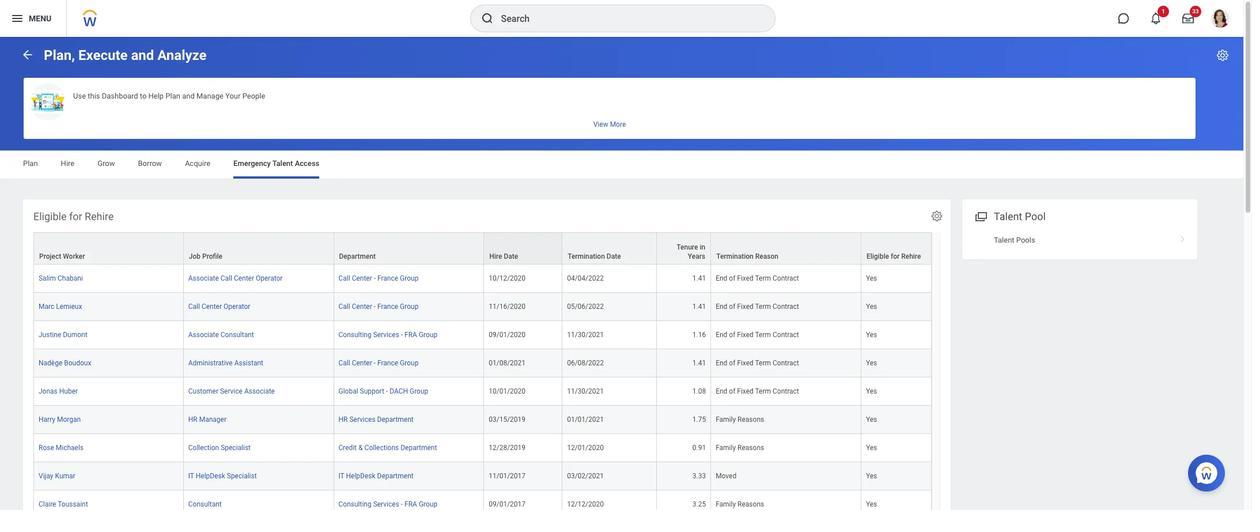 Task type: describe. For each thing, give the bounding box(es) containing it.
- for 09/01/2020
[[401, 331, 403, 339]]

0.91
[[693, 444, 706, 452]]

claire toussaint
[[39, 500, 88, 509]]

end for 11/16/2020
[[716, 303, 728, 311]]

huber
[[59, 387, 78, 396]]

people
[[243, 92, 265, 100]]

2 vertical spatial services
[[373, 500, 399, 509]]

12/12/2020
[[567, 500, 604, 509]]

rose michaels link
[[39, 442, 84, 452]]

call center - france group link for operator
[[339, 300, 419, 311]]

services for consultant
[[373, 331, 399, 339]]

menu banner
[[0, 0, 1244, 37]]

0 vertical spatial consultant
[[221, 331, 254, 339]]

configure this page image
[[1216, 48, 1230, 62]]

associate consultant link
[[188, 329, 254, 339]]

it for it helpdesk specialist
[[188, 472, 194, 480]]

row containing justine dumont
[[33, 321, 932, 349]]

date for hire date
[[504, 253, 518, 261]]

row containing claire toussaint
[[33, 491, 932, 510]]

group for 10/12/2020
[[400, 274, 419, 283]]

family for 1.75
[[716, 416, 736, 424]]

call center - france group link for center
[[339, 272, 419, 283]]

talent for talent pools
[[995, 236, 1015, 245]]

global
[[339, 387, 358, 396]]

call center operator link
[[188, 300, 250, 311]]

11/01/2017
[[489, 472, 526, 480]]

12/28/2019
[[489, 444, 526, 452]]

family for 3.25
[[716, 500, 736, 509]]

credit & collections department link
[[339, 442, 437, 452]]

33 button
[[1176, 6, 1202, 31]]

manager
[[199, 416, 227, 424]]

consulting services - fra group for 09/01/2020
[[339, 331, 438, 339]]

tab list inside plan, execute and analyze main content
[[12, 151, 1233, 179]]

center for administrative assistant
[[352, 359, 372, 367]]

dumont
[[63, 331, 87, 339]]

salim
[[39, 274, 56, 283]]

0 horizontal spatial rehire
[[85, 210, 114, 223]]

and inside button
[[182, 92, 195, 100]]

hr services department link
[[339, 413, 414, 424]]

yes for 03/02/2021
[[866, 472, 878, 480]]

family for 0.91
[[716, 444, 736, 452]]

consulting for consultant
[[339, 500, 372, 509]]

of for 09/01/2020
[[729, 331, 736, 339]]

01/08/2021
[[489, 359, 526, 367]]

service
[[220, 387, 243, 396]]

chabani
[[58, 274, 83, 283]]

3 call center - france group from the top
[[339, 359, 419, 367]]

customer
[[188, 387, 218, 396]]

france for 11/16/2020
[[378, 303, 398, 311]]

yes for 12/01/2020
[[866, 444, 878, 452]]

use
[[73, 92, 86, 100]]

project
[[39, 253, 61, 261]]

project worker button
[[34, 233, 183, 264]]

hire for hire
[[61, 159, 74, 168]]

this
[[88, 92, 100, 100]]

justine dumont link
[[39, 329, 87, 339]]

0 vertical spatial eligible for rehire
[[33, 210, 114, 223]]

project worker
[[39, 253, 85, 261]]

assistant
[[234, 359, 263, 367]]

date for termination date
[[607, 253, 621, 261]]

0 vertical spatial eligible
[[33, 210, 67, 223]]

collection specialist link
[[188, 442, 251, 452]]

call center - france group for center
[[339, 274, 419, 283]]

1.75
[[693, 416, 706, 424]]

it for it helpdesk department
[[339, 472, 344, 480]]

associate consultant
[[188, 331, 254, 339]]

kumar
[[55, 472, 75, 480]]

associate for associate consultant
[[188, 331, 219, 339]]

credit & collections department
[[339, 444, 437, 452]]

reasons for 0.91
[[738, 444, 765, 452]]

department inside credit & collections department link
[[401, 444, 437, 452]]

family reasons for 1.75
[[716, 416, 765, 424]]

fra for 09/01/2017
[[405, 500, 417, 509]]

row containing rose michaels
[[33, 434, 932, 462]]

global support - dach group link
[[339, 385, 429, 396]]

customer service associate link
[[188, 385, 275, 396]]

hire date
[[490, 253, 518, 261]]

row containing salim chabani
[[33, 265, 932, 293]]

tenure
[[677, 243, 698, 251]]

&
[[359, 444, 363, 452]]

09/01/2020
[[489, 331, 526, 339]]

center for associate call center operator
[[352, 274, 372, 283]]

1
[[1162, 8, 1166, 14]]

yes for 11/30/2021
[[866, 387, 878, 396]]

vijay kumar
[[39, 472, 75, 480]]

helpdesk for specialist
[[196, 472, 225, 480]]

configure eligible for rehire image
[[931, 210, 944, 223]]

salim chabani link
[[39, 272, 83, 283]]

0 vertical spatial for
[[69, 210, 82, 223]]

administrative
[[188, 359, 233, 367]]

of for 10/01/2020
[[729, 387, 736, 396]]

- for 09/01/2017
[[401, 500, 403, 509]]

hire date button
[[484, 233, 562, 264]]

notifications large image
[[1151, 13, 1162, 24]]

harry morgan link
[[39, 413, 81, 424]]

chevron right image
[[1176, 232, 1191, 243]]

job profile
[[189, 253, 223, 261]]

03/02/2021
[[567, 472, 604, 480]]

eligible for rehire inside 'popup button'
[[867, 253, 922, 261]]

10/01/2020
[[489, 387, 526, 396]]

03/15/2019
[[489, 416, 526, 424]]

fixed for 10/12/2020
[[738, 274, 754, 283]]

yes for 06/08/2022
[[866, 359, 878, 367]]

call center - france group for operator
[[339, 303, 419, 311]]

jonas huber link
[[39, 385, 78, 396]]

support
[[360, 387, 384, 396]]

fixed for 10/01/2020
[[738, 387, 754, 396]]

04/04/2022
[[567, 274, 604, 283]]

marc
[[39, 303, 54, 311]]

global support - dach group
[[339, 387, 429, 396]]

contract for 10/12/2020
[[773, 274, 800, 283]]

1.41 for 06/08/2022
[[693, 359, 706, 367]]

termination date
[[568, 253, 621, 261]]

lemieux
[[56, 303, 82, 311]]

1.41 for 04/04/2022
[[693, 274, 706, 283]]

11/16/2020
[[489, 303, 526, 311]]

yes for 01/01/2021
[[866, 416, 878, 424]]

acquire
[[185, 159, 210, 168]]

of for 01/08/2021
[[729, 359, 736, 367]]

france for 10/12/2020
[[378, 274, 398, 283]]

associate call center operator
[[188, 274, 283, 283]]

plan inside button
[[166, 92, 180, 100]]

term for 01/08/2021
[[756, 359, 771, 367]]

use this dashboard to help plan and manage your people
[[73, 92, 265, 100]]

33
[[1193, 8, 1200, 14]]

fixed for 01/08/2021
[[738, 359, 754, 367]]

for inside 'eligible for rehire' 'popup button'
[[891, 253, 900, 261]]

manage
[[197, 92, 224, 100]]

eligible inside 'popup button'
[[867, 253, 890, 261]]

reasons for 3.25
[[738, 500, 765, 509]]

group for 10/01/2020
[[410, 387, 429, 396]]

Search Workday  search field
[[501, 6, 752, 31]]

access
[[295, 159, 320, 168]]

yes for 04/04/2022
[[866, 274, 878, 283]]

hr services department
[[339, 416, 414, 424]]

vijay
[[39, 472, 53, 480]]

customer service associate
[[188, 387, 275, 396]]

termination reason button
[[712, 233, 861, 264]]

credit
[[339, 444, 357, 452]]

1.41 for 05/06/2022
[[693, 303, 706, 311]]

talent pools link
[[963, 228, 1198, 252]]

use this dashboard to help plan and manage your people button
[[24, 78, 1196, 139]]

end for 09/01/2020
[[716, 331, 728, 339]]

group for 09/01/2017
[[419, 500, 438, 509]]

term for 09/01/2020
[[756, 331, 771, 339]]

3.33
[[693, 472, 706, 480]]

collection specialist
[[188, 444, 251, 452]]

associate for associate call center operator
[[188, 274, 219, 283]]

end of fixed term contract for 11/16/2020
[[716, 303, 800, 311]]

- for 10/01/2020
[[386, 387, 388, 396]]

toussaint
[[58, 500, 88, 509]]

yes for 12/12/2020
[[866, 500, 878, 509]]

claire toussaint link
[[39, 498, 88, 509]]

dach
[[390, 387, 408, 396]]



Task type: locate. For each thing, give the bounding box(es) containing it.
for
[[69, 210, 82, 223], [891, 253, 900, 261]]

rehire
[[85, 210, 114, 223], [902, 253, 922, 261]]

1 row from the top
[[33, 232, 932, 265]]

0 horizontal spatial for
[[69, 210, 82, 223]]

1 vertical spatial talent
[[995, 210, 1023, 223]]

it inside it helpdesk specialist link
[[188, 472, 194, 480]]

term for 10/01/2020
[[756, 387, 771, 396]]

end of fixed term contract for 10/12/2020
[[716, 274, 800, 283]]

services for manager
[[350, 416, 376, 424]]

0 vertical spatial talent
[[273, 159, 293, 168]]

3 reasons from the top
[[738, 500, 765, 509]]

tenure in years
[[677, 243, 706, 261]]

and left manage on the top of the page
[[182, 92, 195, 100]]

0 vertical spatial consulting
[[339, 331, 372, 339]]

1 vertical spatial hire
[[490, 253, 502, 261]]

row containing jonas huber
[[33, 378, 932, 406]]

hire for hire date
[[490, 253, 502, 261]]

1 horizontal spatial eligible
[[867, 253, 890, 261]]

1.16
[[693, 331, 706, 339]]

reasons for 1.75
[[738, 416, 765, 424]]

group for 01/08/2021
[[400, 359, 419, 367]]

2 vertical spatial 1.41
[[693, 359, 706, 367]]

termination left the reason
[[717, 253, 754, 261]]

tab list containing plan
[[12, 151, 1233, 179]]

2 termination from the left
[[717, 253, 754, 261]]

specialist
[[221, 444, 251, 452], [227, 472, 257, 480]]

it inside 'it helpdesk department' link
[[339, 472, 344, 480]]

0 vertical spatial reasons
[[738, 416, 765, 424]]

fra
[[405, 331, 417, 339], [405, 500, 417, 509]]

1 consulting services - fra group link from the top
[[339, 329, 438, 339]]

eligible for rehire element
[[23, 199, 951, 510]]

05/06/2022
[[567, 303, 604, 311]]

tenure in years button
[[657, 233, 711, 264]]

0 horizontal spatial it
[[188, 472, 194, 480]]

0 vertical spatial operator
[[256, 274, 283, 283]]

5 end of fixed term contract from the top
[[716, 387, 800, 396]]

0 vertical spatial rehire
[[85, 210, 114, 223]]

group for 11/16/2020
[[400, 303, 419, 311]]

- for 01/08/2021
[[374, 359, 376, 367]]

to
[[140, 92, 147, 100]]

yes for 05/06/2022
[[866, 303, 878, 311]]

boudoux
[[64, 359, 91, 367]]

search image
[[481, 12, 494, 25]]

associate inside "link"
[[244, 387, 275, 396]]

in
[[700, 243, 706, 251]]

5 yes from the top
[[866, 387, 878, 396]]

jonas huber
[[39, 387, 78, 396]]

3 of from the top
[[729, 331, 736, 339]]

2 reasons from the top
[[738, 444, 765, 452]]

termination for termination reason
[[717, 253, 754, 261]]

10/12/2020
[[489, 274, 526, 283]]

nadège boudoux link
[[39, 357, 91, 367]]

2 contract from the top
[[773, 303, 800, 311]]

0 horizontal spatial plan
[[23, 159, 38, 168]]

3 yes from the top
[[866, 331, 878, 339]]

family reasons down moved
[[716, 500, 765, 509]]

2 consulting from the top
[[339, 500, 372, 509]]

4 row from the top
[[33, 321, 932, 349]]

row up 10/01/2020
[[33, 349, 932, 378]]

consultant
[[221, 331, 254, 339], [188, 500, 222, 509]]

help
[[148, 92, 164, 100]]

2 it from the left
[[339, 472, 344, 480]]

group
[[400, 274, 419, 283], [400, 303, 419, 311], [419, 331, 438, 339], [400, 359, 419, 367], [410, 387, 429, 396], [419, 500, 438, 509]]

1 termination from the left
[[568, 253, 605, 261]]

11/30/2021 for 10/01/2020
[[567, 387, 604, 396]]

hr left manager
[[188, 416, 198, 424]]

department button
[[334, 233, 484, 264]]

0 vertical spatial call center - france group link
[[339, 272, 419, 283]]

0 horizontal spatial operator
[[224, 303, 250, 311]]

1.41 up 1.08
[[693, 359, 706, 367]]

1 vertical spatial specialist
[[227, 472, 257, 480]]

and left analyze
[[131, 47, 154, 63]]

0 horizontal spatial eligible for rehire
[[33, 210, 114, 223]]

termination
[[568, 253, 605, 261], [717, 253, 754, 261]]

consulting services - fra group down it helpdesk department
[[339, 500, 438, 509]]

contract for 09/01/2020
[[773, 331, 800, 339]]

associate up administrative
[[188, 331, 219, 339]]

1 vertical spatial services
[[350, 416, 376, 424]]

of
[[729, 274, 736, 283], [729, 303, 736, 311], [729, 331, 736, 339], [729, 359, 736, 367], [729, 387, 736, 396]]

yes element for 05/06/2022
[[866, 300, 878, 311]]

3 end of fixed term contract from the top
[[716, 331, 800, 339]]

1 vertical spatial operator
[[224, 303, 250, 311]]

job profile button
[[184, 233, 334, 264]]

termination reason
[[717, 253, 779, 261]]

marc lemieux
[[39, 303, 82, 311]]

1 contract from the top
[[773, 274, 800, 283]]

plan,
[[44, 47, 75, 63]]

row up 09/01/2020
[[33, 293, 932, 321]]

1 vertical spatial france
[[378, 303, 398, 311]]

family right 3.25
[[716, 500, 736, 509]]

1 reasons from the top
[[738, 416, 765, 424]]

yes element for 12/12/2020
[[866, 498, 878, 509]]

consultant up administrative assistant link
[[221, 331, 254, 339]]

hire left grow
[[61, 159, 74, 168]]

family reasons for 0.91
[[716, 444, 765, 452]]

4 contract from the top
[[773, 359, 800, 367]]

jonas
[[39, 387, 58, 396]]

2 call center - france group from the top
[[339, 303, 419, 311]]

1 horizontal spatial plan
[[166, 92, 180, 100]]

talent left pools
[[995, 236, 1015, 245]]

date
[[504, 253, 518, 261], [607, 253, 621, 261]]

0 horizontal spatial termination
[[568, 253, 605, 261]]

11/30/2021 up 01/01/2021
[[567, 387, 604, 396]]

yes element for 04/04/2022
[[866, 272, 878, 283]]

job
[[189, 253, 201, 261]]

11/30/2021
[[567, 331, 604, 339], [567, 387, 604, 396]]

1 yes element from the top
[[866, 272, 878, 283]]

1 call center - france group link from the top
[[339, 272, 419, 283]]

group for 09/01/2020
[[419, 331, 438, 339]]

9 yes from the top
[[866, 500, 878, 509]]

hire inside tab list
[[61, 159, 74, 168]]

1 consulting from the top
[[339, 331, 372, 339]]

associate right service at left bottom
[[244, 387, 275, 396]]

yes element for 03/02/2021
[[866, 470, 878, 480]]

0 vertical spatial call center - france group
[[339, 274, 419, 283]]

1 1.41 from the top
[[693, 274, 706, 283]]

0 vertical spatial fra
[[405, 331, 417, 339]]

5 fixed from the top
[[738, 387, 754, 396]]

0 vertical spatial 1.41
[[693, 274, 706, 283]]

operator down associate call center operator
[[224, 303, 250, 311]]

3.25
[[693, 500, 706, 509]]

of for 11/16/2020
[[729, 303, 736, 311]]

menu group image
[[973, 208, 989, 224]]

nadège boudoux
[[39, 359, 91, 367]]

0 vertical spatial plan
[[166, 92, 180, 100]]

specialist up it helpdesk specialist link
[[221, 444, 251, 452]]

hr up credit
[[339, 416, 348, 424]]

12/01/2020
[[567, 444, 604, 452]]

5 end from the top
[[716, 387, 728, 396]]

6 yes from the top
[[866, 416, 878, 424]]

hr for hr services department
[[339, 416, 348, 424]]

row containing vijay kumar
[[33, 462, 932, 491]]

3 fixed from the top
[[738, 331, 754, 339]]

collections
[[365, 444, 399, 452]]

2 vertical spatial france
[[378, 359, 398, 367]]

2 vertical spatial talent
[[995, 236, 1015, 245]]

1 vertical spatial call center - france group
[[339, 303, 419, 311]]

8 yes element from the top
[[866, 470, 878, 480]]

row containing nadège boudoux
[[33, 349, 932, 378]]

harry
[[39, 416, 55, 424]]

row up "03/15/2019"
[[33, 378, 932, 406]]

term for 11/16/2020
[[756, 303, 771, 311]]

1 hr from the left
[[188, 416, 198, 424]]

3 yes element from the top
[[866, 329, 878, 339]]

row up the 09/01/2017
[[33, 462, 932, 491]]

1 horizontal spatial helpdesk
[[346, 472, 376, 480]]

it helpdesk specialist link
[[188, 470, 257, 480]]

department inside 'it helpdesk department' link
[[377, 472, 414, 480]]

4 term from the top
[[756, 359, 771, 367]]

1.08
[[693, 387, 706, 396]]

0 vertical spatial 11/30/2021
[[567, 331, 604, 339]]

borrow
[[138, 159, 162, 168]]

2 date from the left
[[607, 253, 621, 261]]

4 end from the top
[[716, 359, 728, 367]]

2 11/30/2021 from the top
[[567, 387, 604, 396]]

france
[[378, 274, 398, 283], [378, 303, 398, 311], [378, 359, 398, 367]]

1.41 down years
[[693, 274, 706, 283]]

term
[[756, 274, 771, 283], [756, 303, 771, 311], [756, 331, 771, 339], [756, 359, 771, 367], [756, 387, 771, 396]]

end of fixed term contract for 01/08/2021
[[716, 359, 800, 367]]

0 vertical spatial france
[[378, 274, 398, 283]]

0 vertical spatial family
[[716, 416, 736, 424]]

2 end from the top
[[716, 303, 728, 311]]

services up global support - dach group link
[[373, 331, 399, 339]]

1 horizontal spatial for
[[891, 253, 900, 261]]

fixed for 11/16/2020
[[738, 303, 754, 311]]

hire inside hire date "popup button"
[[490, 253, 502, 261]]

1 horizontal spatial rehire
[[902, 253, 922, 261]]

helpdesk down &
[[346, 472, 376, 480]]

0 horizontal spatial hire
[[61, 159, 74, 168]]

hire up 10/12/2020
[[490, 253, 502, 261]]

2 fra from the top
[[405, 500, 417, 509]]

specialist down collection specialist
[[227, 472, 257, 480]]

6 row from the top
[[33, 378, 932, 406]]

consulting services - fra group link
[[339, 329, 438, 339], [339, 498, 438, 509]]

row
[[33, 232, 932, 265], [33, 265, 932, 293], [33, 293, 932, 321], [33, 321, 932, 349], [33, 349, 932, 378], [33, 378, 932, 406], [33, 406, 932, 434], [33, 434, 932, 462], [33, 462, 932, 491], [33, 491, 932, 510]]

salim chabani
[[39, 274, 83, 283]]

-
[[374, 274, 376, 283], [374, 303, 376, 311], [401, 331, 403, 339], [374, 359, 376, 367], [386, 387, 388, 396], [401, 500, 403, 509]]

3 family reasons from the top
[[716, 500, 765, 509]]

justine
[[39, 331, 61, 339]]

01/01/2021
[[567, 416, 604, 424]]

2 end of fixed term contract from the top
[[716, 303, 800, 311]]

0 horizontal spatial hr
[[188, 416, 198, 424]]

helpdesk for department
[[346, 472, 376, 480]]

yes element for 06/08/2022
[[866, 357, 878, 367]]

date inside "popup button"
[[504, 253, 518, 261]]

services down it helpdesk department
[[373, 500, 399, 509]]

years
[[688, 253, 706, 261]]

row containing marc lemieux
[[33, 293, 932, 321]]

term for 10/12/2020
[[756, 274, 771, 283]]

2 vertical spatial reasons
[[738, 500, 765, 509]]

talent inside tab list
[[273, 159, 293, 168]]

it helpdesk department
[[339, 472, 414, 480]]

consultant link
[[188, 498, 222, 509]]

1 fixed from the top
[[738, 274, 754, 283]]

plan, execute and analyze main content
[[0, 37, 1244, 510]]

profile
[[202, 253, 223, 261]]

7 yes element from the top
[[866, 442, 878, 452]]

1 vertical spatial plan
[[23, 159, 38, 168]]

7 yes from the top
[[866, 444, 878, 452]]

justify image
[[10, 12, 24, 25]]

1 vertical spatial 1.41
[[693, 303, 706, 311]]

2 of from the top
[[729, 303, 736, 311]]

1 vertical spatial call center - france group link
[[339, 300, 419, 311]]

call for administrative assistant
[[339, 359, 350, 367]]

vijay kumar link
[[39, 470, 75, 480]]

1 vertical spatial consulting services - fra group
[[339, 500, 438, 509]]

administrative assistant link
[[188, 357, 263, 367]]

row down hire date
[[33, 265, 932, 293]]

center for call center operator
[[352, 303, 372, 311]]

termination for termination date
[[568, 253, 605, 261]]

end
[[716, 274, 728, 283], [716, 303, 728, 311], [716, 331, 728, 339], [716, 359, 728, 367], [716, 387, 728, 396]]

10 row from the top
[[33, 491, 932, 510]]

5 of from the top
[[729, 387, 736, 396]]

1 horizontal spatial operator
[[256, 274, 283, 283]]

call center - france group
[[339, 274, 419, 283], [339, 303, 419, 311], [339, 359, 419, 367]]

rose
[[39, 444, 54, 452]]

1 vertical spatial fra
[[405, 500, 417, 509]]

collection
[[188, 444, 219, 452]]

dashboard
[[102, 92, 138, 100]]

1 yes from the top
[[866, 274, 878, 283]]

0 vertical spatial family reasons
[[716, 416, 765, 424]]

eligible
[[33, 210, 67, 223], [867, 253, 890, 261]]

it up consultant link
[[188, 472, 194, 480]]

1 vertical spatial consulting services - fra group link
[[339, 498, 438, 509]]

contract for 01/08/2021
[[773, 359, 800, 367]]

2 fixed from the top
[[738, 303, 754, 311]]

tab list
[[12, 151, 1233, 179]]

talent pool
[[995, 210, 1046, 223]]

1 consulting services - fra group from the top
[[339, 331, 438, 339]]

0 vertical spatial services
[[373, 331, 399, 339]]

8 yes from the top
[[866, 472, 878, 480]]

2 yes element from the top
[[866, 300, 878, 311]]

profile logan mcneil image
[[1212, 9, 1230, 30]]

services up &
[[350, 416, 376, 424]]

fixed for 09/01/2020
[[738, 331, 754, 339]]

1 vertical spatial 11/30/2021
[[567, 387, 604, 396]]

1 vertical spatial consulting
[[339, 500, 372, 509]]

talent left access
[[273, 159, 293, 168]]

4 fixed from the top
[[738, 359, 754, 367]]

family reasons up moved
[[716, 444, 765, 452]]

consulting up global
[[339, 331, 372, 339]]

hr manager
[[188, 416, 227, 424]]

family right 0.91
[[716, 444, 736, 452]]

9 row from the top
[[33, 462, 932, 491]]

4 yes element from the top
[[866, 357, 878, 367]]

2 consulting services - fra group link from the top
[[339, 498, 438, 509]]

consulting down it helpdesk department
[[339, 500, 372, 509]]

1 vertical spatial associate
[[188, 331, 219, 339]]

row containing tenure in years
[[33, 232, 932, 265]]

family reasons right 1.75
[[716, 416, 765, 424]]

hr for hr manager
[[188, 416, 198, 424]]

2 vertical spatial associate
[[244, 387, 275, 396]]

operator down job profile popup button
[[256, 274, 283, 283]]

06/08/2022
[[567, 359, 604, 367]]

fixed
[[738, 274, 754, 283], [738, 303, 754, 311], [738, 331, 754, 339], [738, 359, 754, 367], [738, 387, 754, 396]]

8 row from the top
[[33, 434, 932, 462]]

4 end of fixed term contract from the top
[[716, 359, 800, 367]]

nadège
[[39, 359, 62, 367]]

consulting services - fra group for 09/01/2017
[[339, 500, 438, 509]]

1 end from the top
[[716, 274, 728, 283]]

1 end of fixed term contract from the top
[[716, 274, 800, 283]]

end of fixed term contract for 10/01/2020
[[716, 387, 800, 396]]

0 vertical spatial associate
[[188, 274, 219, 283]]

michaels
[[56, 444, 84, 452]]

5 contract from the top
[[773, 387, 800, 396]]

2 vertical spatial call center - france group
[[339, 359, 419, 367]]

1 vertical spatial reasons
[[738, 444, 765, 452]]

1 horizontal spatial and
[[182, 92, 195, 100]]

row down 11/01/2017
[[33, 491, 932, 510]]

7 row from the top
[[33, 406, 932, 434]]

department inside hr services department link
[[377, 416, 414, 424]]

consulting services - fra group link for 09/01/2020
[[339, 329, 438, 339]]

3 end from the top
[[716, 331, 728, 339]]

end of fixed term contract for 09/01/2020
[[716, 331, 800, 339]]

justine dumont
[[39, 331, 87, 339]]

consulting for associate consultant
[[339, 331, 372, 339]]

6 yes element from the top
[[866, 413, 878, 424]]

1 vertical spatial for
[[891, 253, 900, 261]]

call for call center operator
[[339, 303, 350, 311]]

2 vertical spatial call center - france group link
[[339, 357, 419, 367]]

5 yes element from the top
[[866, 385, 878, 396]]

1 fra from the top
[[405, 331, 417, 339]]

yes element
[[866, 272, 878, 283], [866, 300, 878, 311], [866, 329, 878, 339], [866, 357, 878, 367], [866, 385, 878, 396], [866, 413, 878, 424], [866, 442, 878, 452], [866, 470, 878, 480], [866, 498, 878, 509]]

fra for 09/01/2020
[[405, 331, 417, 339]]

0 vertical spatial hire
[[61, 159, 74, 168]]

rehire inside 'popup button'
[[902, 253, 922, 261]]

1 vertical spatial family reasons
[[716, 444, 765, 452]]

operator
[[256, 274, 283, 283], [224, 303, 250, 311]]

claire
[[39, 500, 56, 509]]

row up 10/12/2020
[[33, 232, 932, 265]]

2 helpdesk from the left
[[346, 472, 376, 480]]

consulting services - fra group up global support - dach group link
[[339, 331, 438, 339]]

11/30/2021 down the 05/06/2022
[[567, 331, 604, 339]]

consulting services - fra group
[[339, 331, 438, 339], [339, 500, 438, 509]]

it helpdesk department link
[[339, 470, 414, 480]]

11/30/2021 for 09/01/2020
[[567, 331, 604, 339]]

2 family reasons from the top
[[716, 444, 765, 452]]

emergency talent access
[[234, 159, 320, 168]]

rose michaels
[[39, 444, 84, 452]]

- for 11/16/2020
[[374, 303, 376, 311]]

execute
[[78, 47, 128, 63]]

1 horizontal spatial date
[[607, 253, 621, 261]]

consultant down it helpdesk specialist
[[188, 500, 222, 509]]

1 call center - france group from the top
[[339, 274, 419, 283]]

previous page image
[[21, 48, 35, 61]]

reasons right 3.25
[[738, 500, 765, 509]]

2 vertical spatial family
[[716, 500, 736, 509]]

grow
[[98, 159, 115, 168]]

talent up 'talent pools'
[[995, 210, 1023, 223]]

1 family from the top
[[716, 416, 736, 424]]

1 of from the top
[[729, 274, 736, 283]]

consulting services - fra group link down it helpdesk department
[[339, 498, 438, 509]]

row up 01/08/2021
[[33, 321, 932, 349]]

helpdesk up consultant link
[[196, 472, 225, 480]]

9 yes element from the top
[[866, 498, 878, 509]]

2 yes from the top
[[866, 303, 878, 311]]

of for 10/12/2020
[[729, 274, 736, 283]]

end for 10/01/2020
[[716, 387, 728, 396]]

1 helpdesk from the left
[[196, 472, 225, 480]]

2 hr from the left
[[339, 416, 348, 424]]

0 vertical spatial consulting services - fra group
[[339, 331, 438, 339]]

1 term from the top
[[756, 274, 771, 283]]

hr manager link
[[188, 413, 227, 424]]

inbox large image
[[1183, 13, 1195, 24]]

marc lemieux link
[[39, 300, 82, 311]]

1 vertical spatial eligible for rehire
[[867, 253, 922, 261]]

reasons right 0.91
[[738, 444, 765, 452]]

associate call center operator link
[[188, 272, 283, 283]]

contract
[[773, 274, 800, 283], [773, 303, 800, 311], [773, 331, 800, 339], [773, 359, 800, 367], [773, 387, 800, 396]]

department inside department 'popup button'
[[339, 253, 376, 261]]

1 11/30/2021 from the top
[[567, 331, 604, 339]]

1 vertical spatial eligible
[[867, 253, 890, 261]]

0 vertical spatial consulting services - fra group link
[[339, 329, 438, 339]]

1 vertical spatial and
[[182, 92, 195, 100]]

1 horizontal spatial hire
[[490, 253, 502, 261]]

0 vertical spatial specialist
[[221, 444, 251, 452]]

contract for 11/16/2020
[[773, 303, 800, 311]]

3 family from the top
[[716, 500, 736, 509]]

france for 01/08/2021
[[378, 359, 398, 367]]

3 1.41 from the top
[[693, 359, 706, 367]]

2 term from the top
[[756, 303, 771, 311]]

reasons right 1.75
[[738, 416, 765, 424]]

- for 10/12/2020
[[374, 274, 376, 283]]

0 horizontal spatial date
[[504, 253, 518, 261]]

0 horizontal spatial eligible
[[33, 210, 67, 223]]

1 horizontal spatial it
[[339, 472, 344, 480]]

3 row from the top
[[33, 293, 932, 321]]

0 horizontal spatial and
[[131, 47, 154, 63]]

1 it from the left
[[188, 472, 194, 480]]

1 vertical spatial consultant
[[188, 500, 222, 509]]

5 row from the top
[[33, 349, 932, 378]]

5 term from the top
[[756, 387, 771, 396]]

family reasons for 3.25
[[716, 500, 765, 509]]

pool
[[1025, 210, 1046, 223]]

1 horizontal spatial termination
[[717, 253, 754, 261]]

eligible for rehire button
[[862, 233, 932, 264]]

0 vertical spatial and
[[131, 47, 154, 63]]

1 horizontal spatial eligible for rehire
[[867, 253, 922, 261]]

2 consulting services - fra group from the top
[[339, 500, 438, 509]]

call for associate call center operator
[[339, 274, 350, 283]]

end for 01/08/2021
[[716, 359, 728, 367]]

3 contract from the top
[[773, 331, 800, 339]]

4 yes from the top
[[866, 359, 878, 367]]

consulting services - fra group link for 09/01/2017
[[339, 498, 438, 509]]

1 vertical spatial rehire
[[902, 253, 922, 261]]

yes element for 12/01/2020
[[866, 442, 878, 452]]

reason
[[756, 253, 779, 261]]

0 horizontal spatial helpdesk
[[196, 472, 225, 480]]

3 france from the top
[[378, 359, 398, 367]]

2 vertical spatial family reasons
[[716, 500, 765, 509]]

2 family from the top
[[716, 444, 736, 452]]

family right 1.75
[[716, 416, 736, 424]]

1 horizontal spatial hr
[[339, 416, 348, 424]]

department
[[339, 253, 376, 261], [377, 416, 414, 424], [401, 444, 437, 452], [377, 472, 414, 480]]

consulting services - fra group link up global support - dach group link
[[339, 329, 438, 339]]

2 1.41 from the top
[[693, 303, 706, 311]]

it down credit
[[339, 472, 344, 480]]

end for 10/12/2020
[[716, 274, 728, 283]]

1 vertical spatial family
[[716, 444, 736, 452]]

yes element for 01/01/2021
[[866, 413, 878, 424]]

associate down job profile
[[188, 274, 219, 283]]

row up 11/01/2017
[[33, 434, 932, 462]]

termination up 04/04/2022
[[568, 253, 605, 261]]

2 row from the top
[[33, 265, 932, 293]]

yes element for 11/30/2021
[[866, 385, 878, 396]]

1 france from the top
[[378, 274, 398, 283]]

1.41 up 1.16
[[693, 303, 706, 311]]

date inside popup button
[[607, 253, 621, 261]]

talent for talent pool
[[995, 210, 1023, 223]]

1 date from the left
[[504, 253, 518, 261]]

row up 12/28/2019
[[33, 406, 932, 434]]

4 of from the top
[[729, 359, 736, 367]]

2 france from the top
[[378, 303, 398, 311]]

row containing harry morgan
[[33, 406, 932, 434]]

2 call center - france group link from the top
[[339, 300, 419, 311]]

3 term from the top
[[756, 331, 771, 339]]

3 call center - france group link from the top
[[339, 357, 419, 367]]

1 family reasons from the top
[[716, 416, 765, 424]]



Task type: vqa. For each thing, say whether or not it's contained in the screenshot.
the bottom 34
no



